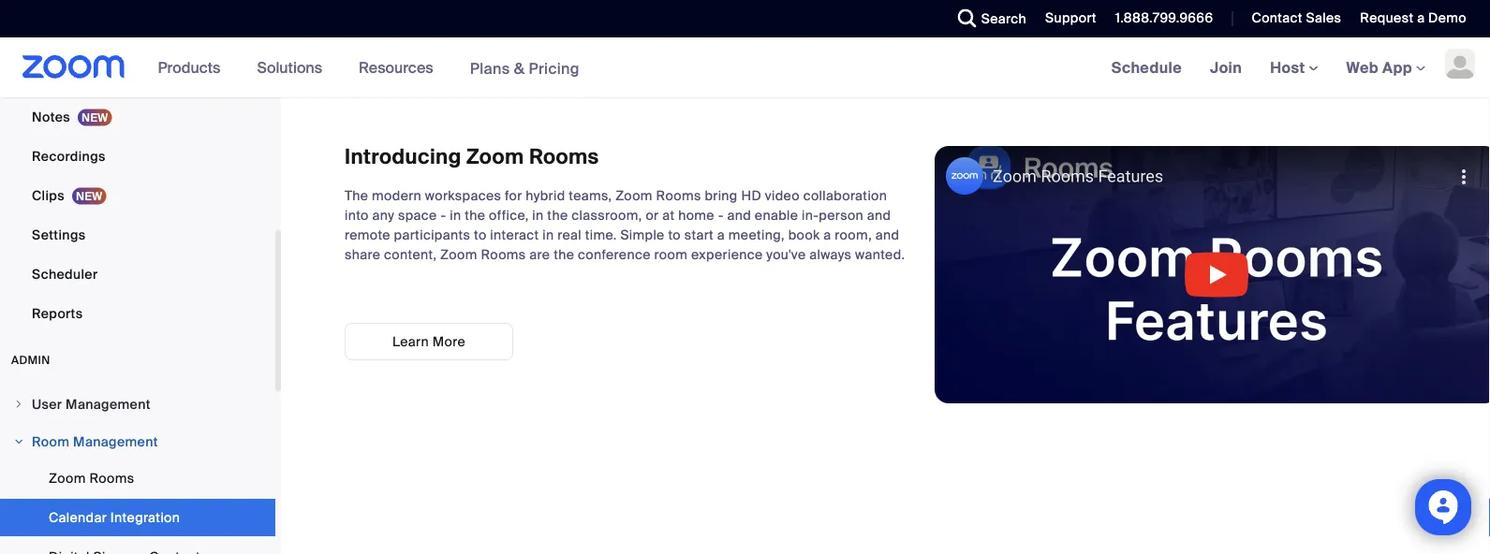 Task type: describe. For each thing, give the bounding box(es) containing it.
always
[[809, 246, 852, 264]]

video
[[765, 187, 800, 205]]

host button
[[1270, 58, 1318, 77]]

meeting,
[[728, 227, 785, 244]]

schedule
[[1111, 58, 1182, 77]]

1 to from the left
[[474, 227, 487, 244]]

admin
[[11, 353, 50, 368]]

banner containing products
[[0, 37, 1490, 99]]

zoom logo image
[[22, 55, 125, 79]]

web
[[1346, 58, 1379, 77]]

or
[[646, 207, 659, 224]]

personal menu menu
[[0, 0, 275, 334]]

notes
[[32, 108, 70, 125]]

resources button
[[359, 37, 442, 97]]

right image
[[13, 436, 24, 448]]

rooms inside zoom rooms link
[[89, 470, 134, 487]]

more
[[432, 333, 465, 350]]

1.888.799.9666 button up schedule link
[[1115, 9, 1213, 27]]

search button
[[944, 0, 1031, 37]]

room
[[32, 433, 70, 450]]

wanted.
[[855, 246, 905, 264]]

participants
[[394, 227, 470, 244]]

request a demo
[[1360, 9, 1467, 27]]

workspaces
[[425, 187, 501, 205]]

any
[[372, 207, 394, 224]]

home
[[678, 207, 715, 224]]

rooms up hybrid
[[529, 144, 599, 170]]

and down the hd
[[727, 207, 751, 224]]

zoom up or
[[615, 187, 653, 205]]

for
[[505, 187, 522, 205]]

user
[[32, 396, 62, 413]]

products
[[158, 58, 220, 77]]

clips
[[32, 187, 65, 204]]

profile picture image
[[1445, 49, 1475, 79]]

calendar integration link
[[0, 499, 275, 537]]

1 horizontal spatial a
[[824, 227, 831, 244]]

management for room management
[[73, 433, 158, 450]]

recordings
[[32, 148, 106, 165]]

the up real
[[547, 207, 568, 224]]

person
[[819, 207, 864, 224]]

notes link
[[0, 98, 275, 136]]

zoom down participants
[[440, 246, 477, 264]]

request
[[1360, 9, 1414, 27]]

at
[[662, 207, 675, 224]]

and up room,
[[867, 207, 891, 224]]

join link
[[1196, 37, 1256, 97]]

conference
[[578, 246, 651, 264]]

settings
[[32, 226, 86, 244]]

book
[[788, 227, 820, 244]]

in left real
[[543, 227, 554, 244]]

room,
[[835, 227, 872, 244]]

share
[[345, 246, 381, 264]]

hybrid
[[526, 187, 565, 205]]

sales
[[1306, 9, 1341, 27]]

user management
[[32, 396, 151, 413]]

resources
[[359, 58, 433, 77]]

web app button
[[1346, 58, 1425, 77]]

calendar
[[49, 509, 107, 526]]

modern
[[372, 187, 422, 205]]

you've
[[766, 246, 806, 264]]

classroom,
[[572, 207, 642, 224]]

solutions button
[[257, 37, 331, 97]]

the down real
[[554, 246, 574, 264]]

room management menu
[[0, 460, 275, 554]]

start
[[684, 227, 714, 244]]

plans
[[470, 58, 510, 78]]

teams,
[[569, 187, 612, 205]]

user management menu item
[[0, 387, 275, 422]]

web app
[[1346, 58, 1412, 77]]

side navigation navigation
[[0, 0, 281, 554]]

products button
[[158, 37, 229, 97]]

management for user management
[[66, 396, 151, 413]]

host
[[1270, 58, 1309, 77]]



Task type: vqa. For each thing, say whether or not it's contained in the screenshot.
Include icon
no



Task type: locate. For each thing, give the bounding box(es) containing it.
1.888.799.9666
[[1115, 9, 1213, 27]]

experience
[[691, 246, 763, 264]]

contact sales link
[[1238, 0, 1346, 37], [1252, 9, 1341, 27]]

scheduler link
[[0, 256, 275, 293]]

schedule link
[[1097, 37, 1196, 97]]

room management
[[32, 433, 158, 450]]

- down bring
[[718, 207, 724, 224]]

admin menu menu
[[0, 387, 275, 554]]

a up experience
[[717, 227, 725, 244]]

hd
[[741, 187, 761, 205]]

zoom rooms link
[[0, 460, 275, 497]]

learn
[[392, 333, 429, 350]]

simple
[[620, 227, 665, 244]]

support link
[[1031, 0, 1101, 37], [1045, 9, 1097, 27]]

in-
[[802, 207, 819, 224]]

request a demo link
[[1346, 0, 1490, 37], [1360, 9, 1467, 27]]

to left interact
[[474, 227, 487, 244]]

are
[[529, 246, 550, 264]]

in
[[450, 207, 461, 224], [532, 207, 544, 224], [543, 227, 554, 244]]

office,
[[489, 207, 529, 224]]

2 horizontal spatial a
[[1417, 9, 1425, 27]]

- up participants
[[441, 207, 446, 224]]

contact sales
[[1252, 9, 1341, 27]]

room management menu item
[[0, 424, 275, 460]]

rooms up calendar integration
[[89, 470, 134, 487]]

0 horizontal spatial -
[[441, 207, 446, 224]]

product information navigation
[[144, 37, 594, 99]]

1.888.799.9666 button up schedule
[[1101, 0, 1218, 37]]

a
[[1417, 9, 1425, 27], [717, 227, 725, 244], [824, 227, 831, 244]]

content,
[[384, 246, 437, 264]]

calendar integration
[[49, 509, 180, 526]]

time.
[[585, 227, 617, 244]]

app
[[1382, 58, 1412, 77]]

space
[[398, 207, 437, 224]]

the
[[345, 187, 368, 205]]

management inside menu item
[[66, 396, 151, 413]]

real
[[557, 227, 582, 244]]

learn more
[[392, 333, 465, 350]]

introducing zoom rooms
[[345, 144, 599, 170]]

integration
[[110, 509, 180, 526]]

rooms down interact
[[481, 246, 526, 264]]

&
[[514, 58, 525, 78]]

rooms
[[529, 144, 599, 170], [656, 187, 701, 205], [481, 246, 526, 264], [89, 470, 134, 487]]

management up zoom rooms link
[[73, 433, 158, 450]]

recordings link
[[0, 138, 275, 175]]

reports link
[[0, 295, 275, 332]]

reports
[[32, 305, 83, 322]]

bring
[[705, 187, 738, 205]]

1.888.799.9666 button
[[1101, 0, 1218, 37], [1115, 9, 1213, 27]]

zoom rooms
[[49, 470, 134, 487]]

1 vertical spatial management
[[73, 433, 158, 450]]

the modern workspaces for hybrid teams, zoom rooms bring hd video collaboration into any space - in the office, in the classroom, or at home - and enable in-person and remote participants to interact in real time. simple to start a meeting, book a room, and share content, zoom rooms are the conference room experience you've always wanted.
[[345, 187, 905, 264]]

zoom up for on the left of the page
[[466, 144, 524, 170]]

management up room management
[[66, 396, 151, 413]]

banner
[[0, 37, 1490, 99]]

1 horizontal spatial -
[[718, 207, 724, 224]]

support
[[1045, 9, 1097, 27]]

0 horizontal spatial a
[[717, 227, 725, 244]]

scheduler
[[32, 266, 98, 283]]

management
[[66, 396, 151, 413], [73, 433, 158, 450]]

introducing
[[345, 144, 461, 170]]

the down workspaces
[[465, 207, 485, 224]]

plans & pricing link
[[470, 58, 580, 78], [470, 58, 580, 78]]

to up room
[[668, 227, 681, 244]]

a left demo
[[1417, 9, 1425, 27]]

1 - from the left
[[441, 207, 446, 224]]

contact
[[1252, 9, 1303, 27]]

rooms up at
[[656, 187, 701, 205]]

collaboration
[[803, 187, 887, 205]]

into
[[345, 207, 369, 224]]

a up always
[[824, 227, 831, 244]]

to
[[474, 227, 487, 244], [668, 227, 681, 244]]

solutions
[[257, 58, 322, 77]]

plans & pricing
[[470, 58, 580, 78]]

learn more link
[[345, 323, 513, 361]]

demo
[[1428, 9, 1467, 27]]

join
[[1210, 58, 1242, 77]]

enable
[[755, 207, 798, 224]]

right image
[[13, 399, 24, 410]]

zoom
[[466, 144, 524, 170], [615, 187, 653, 205], [440, 246, 477, 264], [49, 470, 86, 487]]

2 - from the left
[[718, 207, 724, 224]]

zoom inside room management menu
[[49, 470, 86, 487]]

and up wanted.
[[875, 227, 899, 244]]

zoom down room
[[49, 470, 86, 487]]

2 to from the left
[[668, 227, 681, 244]]

management inside menu item
[[73, 433, 158, 450]]

interact
[[490, 227, 539, 244]]

search
[[981, 10, 1027, 27]]

pricing
[[529, 58, 580, 78]]

0 vertical spatial management
[[66, 396, 151, 413]]

remote
[[345, 227, 390, 244]]

1 horizontal spatial to
[[668, 227, 681, 244]]

in down workspaces
[[450, 207, 461, 224]]

and
[[727, 207, 751, 224], [867, 207, 891, 224], [875, 227, 899, 244]]

settings link
[[0, 216, 275, 254]]

clips link
[[0, 177, 275, 214]]

in down hybrid
[[532, 207, 544, 224]]

0 horizontal spatial to
[[474, 227, 487, 244]]

room
[[654, 246, 688, 264]]

meetings navigation
[[1097, 37, 1490, 99]]

the
[[465, 207, 485, 224], [547, 207, 568, 224], [554, 246, 574, 264]]



